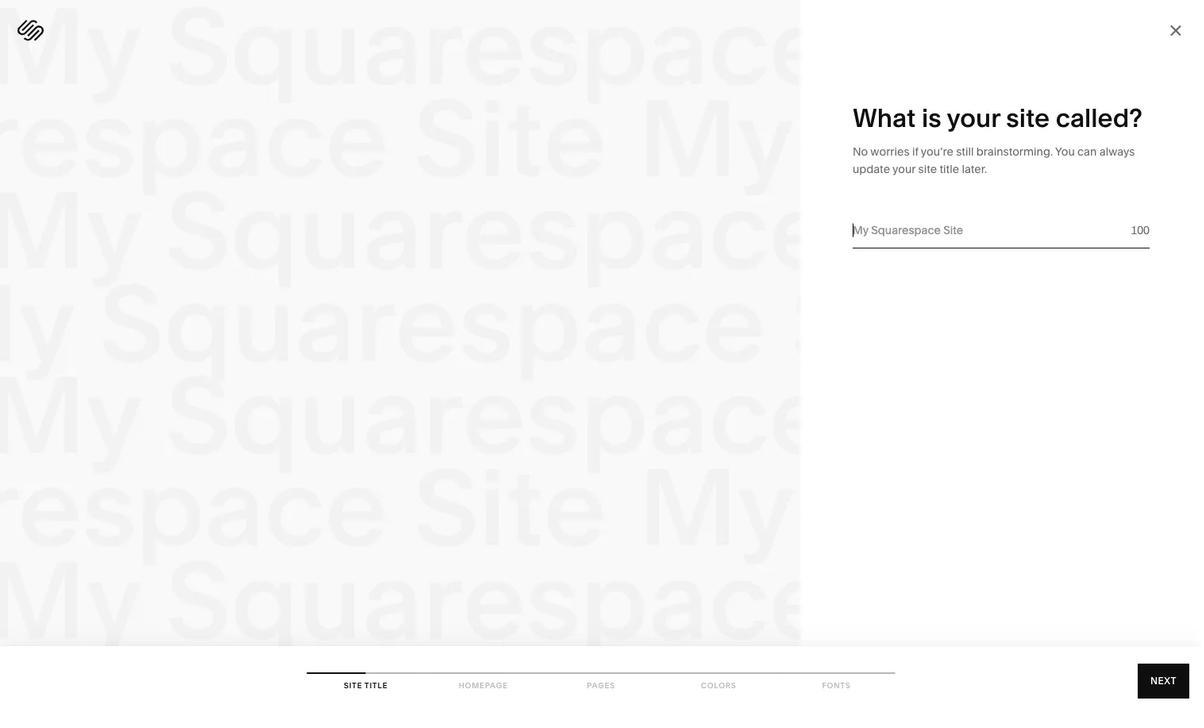Task type: describe. For each thing, give the bounding box(es) containing it.
you
[[1055, 145, 1075, 158]]

pages
[[587, 680, 615, 690]]

still
[[956, 145, 974, 158]]

homepage
[[459, 680, 508, 690]]

1 horizontal spatial your
[[947, 102, 1000, 133]]

My Squarespace Site text field
[[853, 222, 1122, 239]]

update
[[853, 162, 890, 176]]

always
[[1099, 145, 1135, 158]]

next
[[1150, 675, 1177, 687]]

called?
[[1056, 102, 1143, 133]]

no
[[853, 145, 868, 158]]

site title
[[344, 680, 388, 690]]

later.
[[962, 162, 987, 176]]

what
[[853, 102, 916, 133]]

you're
[[921, 145, 953, 158]]

title
[[364, 680, 388, 690]]

your inside no worries if you're still brainstorming. you can always update your site title later.
[[893, 162, 916, 176]]

no worries if you're still brainstorming. you can always update your site title later.
[[853, 145, 1135, 176]]

worries
[[870, 145, 910, 158]]

next button
[[1138, 664, 1189, 699]]



Task type: vqa. For each thing, say whether or not it's contained in the screenshot.
responsible
no



Task type: locate. For each thing, give the bounding box(es) containing it.
site inside no worries if you're still brainstorming. you can always update your site title later.
[[918, 162, 937, 176]]

colors
[[701, 680, 736, 690]]

1 horizontal spatial site
[[1006, 102, 1050, 133]]

1 vertical spatial site
[[918, 162, 937, 176]]

your
[[947, 102, 1000, 133], [893, 162, 916, 176]]

0 horizontal spatial site
[[918, 162, 937, 176]]

your down 'if'
[[893, 162, 916, 176]]

your up still
[[947, 102, 1000, 133]]

site
[[1006, 102, 1050, 133], [918, 162, 937, 176]]

brainstorming.
[[976, 145, 1053, 158]]

is
[[922, 102, 941, 133]]

if
[[912, 145, 918, 158]]

fonts
[[822, 680, 851, 690]]

0 horizontal spatial your
[[893, 162, 916, 176]]

site up the brainstorming.
[[1006, 102, 1050, 133]]

title
[[940, 162, 959, 176]]

0 vertical spatial site
[[1006, 102, 1050, 133]]

1 vertical spatial your
[[893, 162, 916, 176]]

what is your site called?
[[853, 102, 1143, 133]]

100
[[1131, 224, 1150, 237]]

can
[[1077, 145, 1097, 158]]

site
[[344, 680, 362, 690]]

0 vertical spatial your
[[947, 102, 1000, 133]]

site down you're
[[918, 162, 937, 176]]



